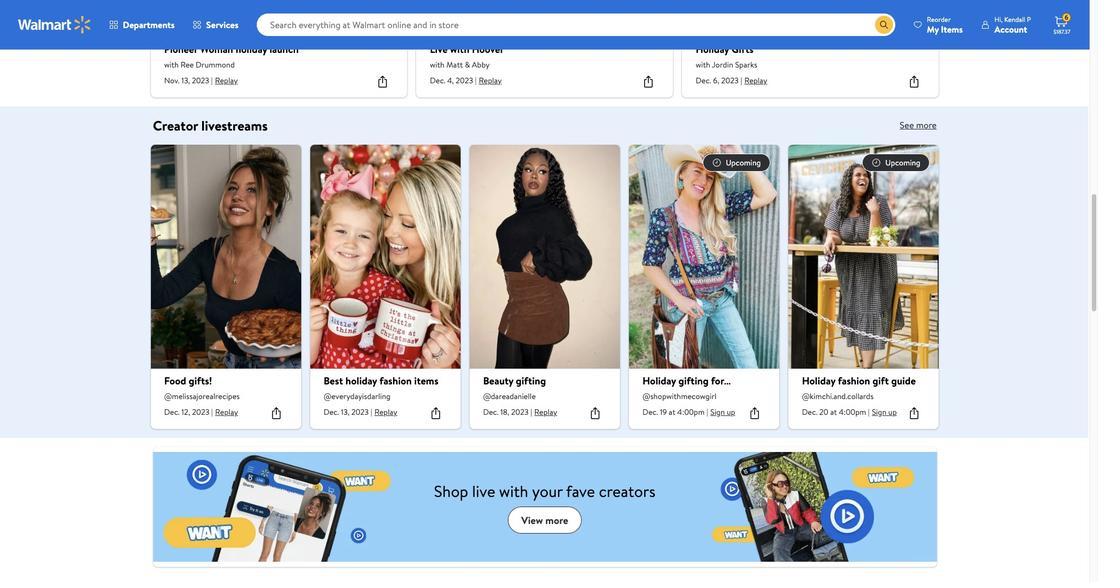 Task type: vqa. For each thing, say whether or not it's contained in the screenshot.
decor
no



Task type: locate. For each thing, give the bounding box(es) containing it.
holiday up everyone
[[643, 374, 676, 388]]

view more link
[[508, 507, 582, 534]]

gifting inside beauty gifting @dareadanielle
[[516, 374, 546, 388]]

kendall
[[1005, 14, 1026, 24]]

sign up link down for
[[709, 407, 736, 425]]

0 horizontal spatial up
[[727, 407, 736, 418]]

replay down sparks at the right of the page
[[745, 75, 768, 86]]

1 4:00pm from the left
[[678, 407, 705, 418]]

0 horizontal spatial gifting
[[516, 374, 546, 388]]

4:00pm down @kimchi.and.collards
[[839, 407, 867, 418]]

dec. 4, 2023 | replay
[[430, 75, 502, 86]]

holiday up @everydayisdarling
[[346, 374, 377, 388]]

| right 18,
[[531, 407, 532, 418]]

at right 20
[[831, 407, 837, 418]]

best holiday fashion items @everydayisdarling
[[324, 374, 439, 402]]

2023 right the 4,
[[456, 75, 473, 86]]

p
[[1028, 14, 1032, 24]]

| down @everydayisdarling
[[371, 407, 372, 418]]

see more
[[900, 119, 937, 131]]

departments button
[[100, 11, 184, 38]]

1 vertical spatial holiday
[[346, 374, 377, 388]]

gifting up @shopwithmecowgirl
[[679, 374, 709, 388]]

replay for with
[[479, 75, 502, 86]]

1 horizontal spatial holiday
[[346, 374, 377, 388]]

13, right nov.
[[182, 75, 190, 86]]

at for holiday gifting for everyone
[[669, 407, 676, 418]]

fashion
[[838, 374, 871, 388], [380, 374, 412, 388]]

Walmart Site-Wide search field
[[257, 14, 896, 36]]

holiday inside holiday fashion gift guide @kimchi.and.collards
[[802, 374, 836, 388]]

replay link down "drummond"
[[213, 75, 238, 93]]

see more link
[[900, 119, 937, 131]]

share actions image
[[376, 75, 390, 88], [908, 75, 921, 88], [748, 407, 762, 420]]

at
[[669, 407, 676, 418], [831, 407, 837, 418]]

2023 right 18,
[[511, 407, 529, 418]]

replay link for gifts
[[743, 75, 768, 93]]

dec. left '12,'
[[164, 407, 180, 418]]

1 horizontal spatial 13,
[[341, 407, 350, 418]]

replay down beauty gifting @dareadanielle at the bottom left of page
[[535, 407, 557, 418]]

2 horizontal spatial holiday
[[802, 374, 836, 388]]

abby
[[472, 59, 490, 70]]

fave
[[566, 481, 595, 503]]

items
[[942, 23, 963, 35]]

fashion up @kimchi.and.collards
[[838, 374, 871, 388]]

gifting
[[679, 374, 709, 388], [516, 374, 546, 388]]

more inside "link"
[[546, 514, 569, 528]]

1 horizontal spatial gifting
[[679, 374, 709, 388]]

2023 down ree
[[192, 75, 209, 86]]

up for holiday fashion gift guide
[[889, 407, 897, 418]]

sign
[[711, 407, 725, 418], [872, 407, 887, 418]]

holiday up @kimchi.and.collards
[[802, 374, 836, 388]]

share actions image for fashion
[[429, 407, 443, 420]]

gift
[[873, 374, 889, 388]]

food gifts! @melissajorealrecipes
[[164, 374, 240, 402]]

share actions image
[[642, 75, 656, 88], [589, 407, 602, 420], [908, 407, 921, 420], [429, 407, 443, 420], [270, 407, 283, 420]]

2023 right 6,
[[722, 75, 739, 86]]

2023 down @everydayisdarling
[[352, 407, 369, 418]]

holiday left launch
[[236, 42, 267, 56]]

2 4:00pm from the left
[[839, 407, 867, 418]]

|
[[211, 75, 213, 86], [475, 75, 477, 86], [741, 75, 743, 86], [707, 407, 709, 418], [531, 407, 532, 418], [869, 407, 870, 418], [371, 407, 372, 418], [211, 407, 213, 418]]

@kimchi.and.collards
[[802, 391, 874, 402]]

walmart image for holiday gifting for everyone
[[629, 145, 780, 369]]

dec. down @everydayisdarling
[[324, 407, 339, 418]]

replay link for holiday
[[372, 407, 398, 425]]

0 horizontal spatial sign up link
[[709, 407, 736, 425]]

1 gifting from the left
[[679, 374, 709, 388]]

dec. left 6,
[[696, 75, 712, 86]]

13,
[[182, 75, 190, 86], [341, 407, 350, 418]]

| down abby
[[475, 75, 477, 86]]

1 vertical spatial 13,
[[341, 407, 350, 418]]

2 up from the left
[[889, 407, 897, 418]]

up for holiday gifting for everyone
[[727, 407, 736, 418]]

holiday
[[236, 42, 267, 56], [346, 374, 377, 388]]

6,
[[713, 75, 720, 86]]

holiday
[[696, 42, 730, 56], [643, 374, 676, 388], [802, 374, 836, 388]]

with
[[450, 42, 470, 56], [164, 59, 179, 70], [430, 59, 445, 70], [696, 59, 711, 70], [499, 481, 529, 503]]

6
[[1065, 13, 1069, 22]]

see
[[900, 119, 915, 131]]

replay link for with
[[477, 75, 502, 93]]

1 horizontal spatial more
[[917, 119, 937, 131]]

0 vertical spatial 13,
[[182, 75, 190, 86]]

13, for pioneer
[[182, 75, 190, 86]]

2023
[[192, 75, 209, 86], [456, 75, 473, 86], [722, 75, 739, 86], [511, 407, 529, 418], [352, 407, 369, 418], [192, 407, 210, 418]]

0 horizontal spatial holiday
[[236, 42, 267, 56]]

1 horizontal spatial holiday
[[696, 42, 730, 56]]

replay down "drummond"
[[215, 75, 238, 86]]

sign for holiday gifting for everyone
[[711, 407, 725, 418]]

2 at from the left
[[831, 407, 837, 418]]

2 gifting from the left
[[516, 374, 546, 388]]

1 horizontal spatial share actions image
[[748, 407, 762, 420]]

gifting inside holiday gifting for everyone
[[679, 374, 709, 388]]

2023 for gifts!
[[192, 407, 210, 418]]

1 horizontal spatial sign
[[872, 407, 887, 418]]

dec. 13, 2023 | replay
[[324, 407, 398, 418]]

more
[[917, 119, 937, 131], [546, 514, 569, 528]]

replay for gifts!
[[215, 407, 238, 418]]

2 horizontal spatial share actions image
[[908, 75, 921, 88]]

replay link
[[213, 75, 238, 93], [477, 75, 502, 93], [743, 75, 768, 93], [532, 407, 557, 425], [372, 407, 398, 425], [213, 407, 238, 425]]

walmart image for best holiday fashion items
[[310, 145, 461, 369]]

with inside holiday gifts with jordin sparks
[[696, 59, 711, 70]]

share actions image for pioneer woman holiday launch
[[376, 75, 390, 88]]

view more
[[522, 514, 569, 528]]

live
[[430, 42, 448, 56]]

0 horizontal spatial sign
[[711, 407, 725, 418]]

nov.
[[164, 75, 180, 86]]

dec. for @dareadanielle
[[483, 407, 499, 418]]

2023 right '12,'
[[192, 407, 210, 418]]

0 horizontal spatial fashion
[[380, 374, 412, 388]]

more right view
[[546, 514, 569, 528]]

share actions image for gift
[[908, 407, 921, 420]]

2 sign from the left
[[872, 407, 887, 418]]

creators
[[599, 481, 656, 503]]

holiday inside holiday gifting for everyone
[[643, 374, 676, 388]]

0 horizontal spatial share actions image
[[376, 75, 390, 88]]

dec.
[[430, 75, 446, 86], [696, 75, 712, 86], [643, 407, 658, 418], [483, 407, 499, 418], [802, 407, 818, 418], [324, 407, 339, 418], [164, 407, 180, 418]]

| down @melissajorealrecipes
[[211, 407, 213, 418]]

creator
[[153, 116, 198, 135]]

holiday inside best holiday fashion items @everydayisdarling
[[346, 374, 377, 388]]

1 horizontal spatial up
[[889, 407, 897, 418]]

sign up link
[[709, 407, 736, 425], [870, 407, 897, 425]]

1 sign from the left
[[711, 407, 725, 418]]

gifting up @dareadanielle
[[516, 374, 546, 388]]

1 horizontal spatial sign up link
[[870, 407, 897, 425]]

for
[[711, 374, 725, 388]]

hoover
[[472, 42, 504, 56]]

up
[[727, 407, 736, 418], [889, 407, 897, 418]]

sign down gift
[[872, 407, 887, 418]]

| for holiday
[[211, 75, 213, 86]]

shop live with your fave creators image
[[153, 447, 937, 567]]

@shopwithmecowgirl
[[643, 391, 717, 402]]

replay link down best holiday fashion items @everydayisdarling
[[372, 407, 398, 425]]

0 horizontal spatial more
[[546, 514, 569, 528]]

4:00pm down @shopwithmecowgirl
[[678, 407, 705, 418]]

0 vertical spatial holiday
[[236, 42, 267, 56]]

matt
[[447, 59, 463, 70]]

hi, kendall p account
[[995, 14, 1032, 35]]

1 horizontal spatial at
[[831, 407, 837, 418]]

| down "drummond"
[[211, 75, 213, 86]]

replay down best holiday fashion items @everydayisdarling
[[375, 407, 398, 418]]

13, down @everydayisdarling
[[341, 407, 350, 418]]

holiday up jordin
[[696, 42, 730, 56]]

0 vertical spatial more
[[917, 119, 937, 131]]

sign down for
[[711, 407, 725, 418]]

6 $187.37
[[1054, 13, 1071, 35]]

replay link down abby
[[477, 75, 502, 93]]

nov. 13, 2023 | replay
[[164, 75, 238, 86]]

fashion left items
[[380, 374, 412, 388]]

more for view more
[[546, 514, 569, 528]]

replay down abby
[[479, 75, 502, 86]]

4:00pm for holiday fashion gift guide
[[839, 407, 867, 418]]

departments
[[123, 19, 175, 31]]

dec. left 18,
[[483, 407, 499, 418]]

share actions image for @dareadanielle
[[589, 407, 602, 420]]

1 horizontal spatial 4:00pm
[[839, 407, 867, 418]]

&
[[465, 59, 470, 70]]

with left jordin
[[696, 59, 711, 70]]

my
[[927, 23, 939, 35]]

0 horizontal spatial holiday
[[643, 374, 676, 388]]

0 horizontal spatial 4:00pm
[[678, 407, 705, 418]]

shop
[[434, 481, 469, 503]]

replay link for woman
[[213, 75, 238, 93]]

sparks
[[735, 59, 758, 70]]

replay link for gifts!
[[213, 407, 238, 425]]

2 sign up link from the left
[[870, 407, 897, 425]]

with down live
[[430, 59, 445, 70]]

replay link down @melissajorealrecipes
[[213, 407, 238, 425]]

holiday inside holiday gifts with jordin sparks
[[696, 42, 730, 56]]

replay down @melissajorealrecipes
[[215, 407, 238, 418]]

gifting for @dareadanielle
[[516, 374, 546, 388]]

replay for woman
[[215, 75, 238, 86]]

walmart image
[[151, 0, 408, 37], [417, 0, 674, 37], [683, 0, 939, 37], [18, 16, 91, 34], [151, 145, 301, 369], [310, 145, 461, 369], [470, 145, 620, 369], [629, 145, 780, 369], [789, 145, 939, 369]]

4,
[[448, 75, 454, 86]]

1 horizontal spatial fashion
[[838, 374, 871, 388]]

1 up from the left
[[727, 407, 736, 418]]

2023 for woman
[[192, 75, 209, 86]]

holiday fashion gift guide @kimchi.and.collards
[[802, 374, 916, 402]]

replay link down sparks at the right of the page
[[743, 75, 768, 93]]

with up nov.
[[164, 59, 179, 70]]

at right the 19
[[669, 407, 676, 418]]

walmart image for beauty gifting
[[470, 145, 620, 369]]

1 sign up link from the left
[[709, 407, 736, 425]]

more right see at the right top of page
[[917, 119, 937, 131]]

launch
[[270, 42, 299, 56]]

20
[[820, 407, 829, 418]]

0 horizontal spatial at
[[669, 407, 676, 418]]

4:00pm
[[678, 407, 705, 418], [839, 407, 867, 418]]

dec. 18, 2023 | replay
[[483, 407, 557, 418]]

replay link right 18,
[[532, 407, 557, 425]]

| down sparks at the right of the page
[[741, 75, 743, 86]]

sign up link down gift
[[870, 407, 897, 425]]

0 horizontal spatial 13,
[[182, 75, 190, 86]]

1 at from the left
[[669, 407, 676, 418]]

1 vertical spatial more
[[546, 514, 569, 528]]

services button
[[184, 11, 248, 38]]

dec. left the 4,
[[430, 75, 446, 86]]

dec. 20 at 4:00pm | sign up
[[802, 407, 897, 418]]

replay
[[215, 75, 238, 86], [479, 75, 502, 86], [745, 75, 768, 86], [535, 407, 557, 418], [375, 407, 398, 418], [215, 407, 238, 418]]



Task type: describe. For each thing, give the bounding box(es) containing it.
replay for holiday
[[375, 407, 398, 418]]

@dareadanielle
[[483, 391, 536, 402]]

replay for gifting
[[535, 407, 557, 418]]

live with hoover with matt & abby
[[430, 42, 504, 70]]

everyone
[[643, 389, 683, 403]]

dec. 12, 2023 | replay
[[164, 407, 238, 418]]

search icon image
[[880, 20, 889, 29]]

food
[[164, 374, 186, 388]]

live
[[472, 481, 496, 503]]

holiday for holiday gifts with jordin sparks
[[696, 42, 730, 56]]

dec. 6, 2023 | replay
[[696, 75, 768, 86]]

with up the matt
[[450, 42, 470, 56]]

hi,
[[995, 14, 1003, 24]]

jordin
[[712, 59, 734, 70]]

2023 for gifts
[[722, 75, 739, 86]]

| down holiday fashion gift guide @kimchi.and.collards
[[869, 407, 870, 418]]

| for @melissajorealrecipes
[[211, 407, 213, 418]]

walmart image for food gifts!
[[151, 145, 301, 369]]

gifting for for
[[679, 374, 709, 388]]

dec. for hoover
[[430, 75, 446, 86]]

walmart image for holiday fashion gift guide
[[789, 145, 939, 369]]

dec. for fashion
[[324, 407, 339, 418]]

beauty
[[483, 374, 514, 388]]

account
[[995, 23, 1028, 35]]

Search search field
[[257, 14, 896, 36]]

share actions image for holiday gifts
[[908, 75, 921, 88]]

| for with
[[741, 75, 743, 86]]

view
[[522, 514, 543, 528]]

13, for best
[[341, 407, 350, 418]]

replay link for gifting
[[532, 407, 557, 425]]

holiday for holiday gifting for everyone
[[643, 374, 676, 388]]

dec. for with
[[696, 75, 712, 86]]

2023 for gifting
[[511, 407, 529, 418]]

18,
[[501, 407, 510, 418]]

| for fashion
[[371, 407, 372, 418]]

pioneer woman holiday launch with ree drummond
[[164, 42, 299, 70]]

beauty gifting @dareadanielle
[[483, 374, 546, 402]]

12,
[[182, 407, 190, 418]]

holiday gifting for everyone
[[643, 374, 725, 403]]

19
[[660, 407, 667, 418]]

fashion inside best holiday fashion items @everydayisdarling
[[380, 374, 412, 388]]

more for see more
[[917, 119, 937, 131]]

your
[[532, 481, 563, 503]]

replay for gifts
[[745, 75, 768, 86]]

with inside pioneer woman holiday launch with ree drummond
[[164, 59, 179, 70]]

ree
[[181, 59, 194, 70]]

share actions image for hoover
[[642, 75, 656, 88]]

woman
[[200, 42, 233, 56]]

holiday gifts with jordin sparks
[[696, 42, 758, 70]]

| for @dareadanielle
[[531, 407, 532, 418]]

gifts
[[732, 42, 754, 56]]

| for hoover
[[475, 75, 477, 86]]

shop live with your fave creators
[[434, 481, 656, 503]]

reorder my items
[[927, 14, 963, 35]]

fashion inside holiday fashion gift guide @kimchi.and.collards
[[838, 374, 871, 388]]

holiday inside pioneer woman holiday launch with ree drummond
[[236, 42, 267, 56]]

2023 for with
[[456, 75, 473, 86]]

2023 for holiday
[[352, 407, 369, 418]]

at for holiday fashion gift guide
[[831, 407, 837, 418]]

$187.37
[[1054, 28, 1071, 35]]

@melissajorealrecipes
[[164, 391, 240, 402]]

sign up link for holiday gifting for everyone
[[709, 407, 736, 425]]

walmart image for holiday gifts
[[683, 0, 939, 37]]

walmart image for pioneer woman holiday launch
[[151, 0, 408, 37]]

guide
[[892, 374, 916, 388]]

sign up link for holiday fashion gift guide
[[870, 407, 897, 425]]

4:00pm for holiday gifting for everyone
[[678, 407, 705, 418]]

with right live
[[499, 481, 529, 503]]

holiday for holiday fashion gift guide @kimchi.and.collards
[[802, 374, 836, 388]]

gifts!
[[189, 374, 212, 388]]

pioneer
[[164, 42, 198, 56]]

sign for holiday fashion gift guide
[[872, 407, 887, 418]]

items
[[414, 374, 439, 388]]

livestreams
[[201, 116, 268, 135]]

reorder
[[927, 14, 951, 24]]

drummond
[[196, 59, 235, 70]]

dec. left the 19
[[643, 407, 658, 418]]

dec. left 20
[[802, 407, 818, 418]]

| down @shopwithmecowgirl
[[707, 407, 709, 418]]

dec. for @melissajorealrecipes
[[164, 407, 180, 418]]

creator livestreams
[[153, 116, 268, 135]]

@everydayisdarling
[[324, 391, 391, 402]]

best
[[324, 374, 343, 388]]

walmart image for live with hoover
[[417, 0, 674, 37]]

services
[[206, 19, 239, 31]]

share actions image for holiday gifting for everyone
[[748, 407, 762, 420]]

dec. 19 at 4:00pm | sign up
[[643, 407, 736, 418]]

share actions image for @melissajorealrecipes
[[270, 407, 283, 420]]



